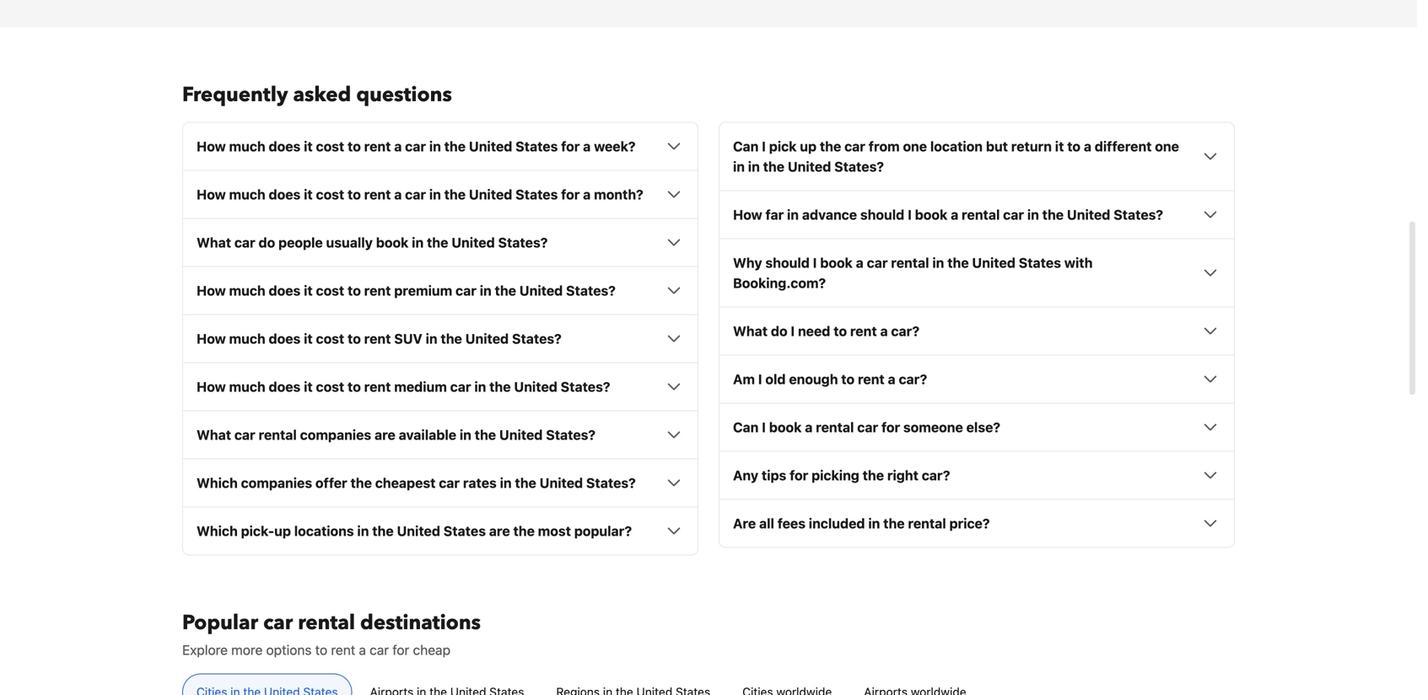 Task type: describe. For each thing, give the bounding box(es) containing it.
popular car rental destinations explore more options to rent a car for cheap
[[182, 609, 481, 658]]

cost for how much does it cost to rent suv in the united states?
[[316, 331, 344, 347]]

cost for how much does it cost to rent premium car in the united states?
[[316, 282, 344, 298]]

are
[[733, 515, 756, 531]]

included
[[809, 515, 865, 531]]

much for how much does it cost to rent a car in the united states for a month?
[[229, 186, 266, 202]]

which companies offer the cheapest car rates  in the united states?
[[197, 475, 636, 491]]

why should i book a car rental in the united states with booking.com? button
[[733, 252, 1221, 293]]

to right need
[[834, 323, 847, 339]]

how much does it cost to rent suv in the united states? button
[[197, 328, 684, 349]]

far
[[766, 207, 784, 223]]

can for can i book a rental car for someone else?
[[733, 419, 759, 435]]

what do i need to rent a car?
[[733, 323, 920, 339]]

1 one from the left
[[903, 138, 927, 154]]

does for how much does it cost to rent a car in the united states for a month?
[[269, 186, 301, 202]]

1 vertical spatial companies
[[241, 475, 312, 491]]

any
[[733, 467, 759, 483]]

frequently asked questions
[[182, 81, 452, 109]]

which pick-up locations in the united states are the most popular?
[[197, 523, 632, 539]]

book down old at the bottom of the page
[[769, 419, 802, 435]]

with
[[1064, 255, 1093, 271]]

united inside why should i book a car rental in the united states with booking.com?
[[972, 255, 1016, 271]]

right
[[887, 467, 919, 483]]

states down rates
[[444, 523, 486, 539]]

the up how much does it cost to rent suv in the united states? dropdown button
[[495, 282, 516, 298]]

does for how much does it cost to rent a car in the united states for a week?
[[269, 138, 301, 154]]

tips
[[762, 467, 787, 483]]

1 vertical spatial do
[[771, 323, 788, 339]]

which companies offer the cheapest car rates  in the united states? button
[[197, 473, 684, 493]]

cheapest
[[375, 475, 436, 491]]

cost for how much does it cost to rent a car in the united states for a month?
[[316, 186, 344, 202]]

in inside why should i book a car rental in the united states with booking.com?
[[933, 255, 944, 271]]

am i old enough to rent a car? button
[[733, 369, 1221, 389]]

how much does it cost to rent a car in the united states for a week? button
[[197, 136, 684, 156]]

rent inside "popular car rental destinations explore more options to rent a car for cheap"
[[331, 642, 355, 658]]

are all fees included in the rental price?
[[733, 515, 990, 531]]

rental inside "popular car rental destinations explore more options to rent a car for cheap"
[[298, 609, 355, 637]]

united inside can i pick up the car from one location but return it to a different one in in the united states?
[[788, 158, 831, 174]]

return
[[1011, 138, 1052, 154]]

pick-
[[241, 523, 274, 539]]

the down cheapest
[[372, 523, 394, 539]]

different
[[1095, 138, 1152, 154]]

why
[[733, 255, 762, 271]]

for inside "popular car rental destinations explore more options to rent a car for cheap"
[[393, 642, 409, 658]]

week?
[[594, 138, 636, 154]]

it for how much does it cost to rent a car in the united states for a month?
[[304, 186, 313, 202]]

how much does it cost to rent premium car in the united states? button
[[197, 280, 684, 301]]

how much does it cost to rent premium car in the united states?
[[197, 282, 616, 298]]

what car do people usually book in the united states?
[[197, 234, 548, 250]]

what car do people usually book in the united states? button
[[197, 232, 684, 252]]

how much does it cost to rent medium car in the united states?
[[197, 379, 610, 395]]

for inside can i book a rental car for someone else? dropdown button
[[882, 419, 900, 435]]

book up why should i book a car rental in the united states with booking.com?
[[915, 207, 948, 223]]

usually
[[326, 234, 373, 250]]

much for how much does it cost to rent suv in the united states?
[[229, 331, 266, 347]]

questions
[[356, 81, 452, 109]]

premium
[[394, 282, 452, 298]]

most
[[538, 523, 571, 539]]

how much does it cost to rent a car in the united states for a week?
[[197, 138, 636, 154]]

2 vertical spatial car?
[[922, 467, 950, 483]]

the up what car do people usually book in the united states? dropdown button
[[444, 186, 466, 202]]

booking.com?
[[733, 275, 826, 291]]

can i book a rental car for someone else?
[[733, 419, 1001, 435]]

medium
[[394, 379, 447, 395]]

i left need
[[791, 323, 795, 339]]

rent inside how much does it cost to rent medium car in the united states? "dropdown button"
[[364, 379, 391, 395]]

am
[[733, 371, 755, 387]]

rent inside how much does it cost to rent premium car in the united states? dropdown button
[[364, 282, 391, 298]]

should inside why should i book a car rental in the united states with booking.com?
[[766, 255, 810, 271]]

popular?
[[574, 523, 632, 539]]

up inside can i pick up the car from one location but return it to a different one in in the united states?
[[800, 138, 817, 154]]

advance
[[802, 207, 857, 223]]

i inside can i pick up the car from one location but return it to a different one in in the united states?
[[762, 138, 766, 154]]

how for how much does it cost to rent a car in the united states for a month?
[[197, 186, 226, 202]]

rent inside what do i need to rent a car? dropdown button
[[850, 323, 877, 339]]

much for how much does it cost to rent a car in the united states for a week?
[[229, 138, 266, 154]]

popular
[[182, 609, 258, 637]]

enough
[[789, 371, 838, 387]]

i inside why should i book a car rental in the united states with booking.com?
[[813, 255, 817, 271]]

states left month?
[[516, 186, 558, 202]]

the up rates
[[475, 427, 496, 443]]

car inside why should i book a car rental in the united states with booking.com?
[[867, 255, 888, 271]]

a down "questions"
[[394, 138, 402, 154]]

can i pick up the car from one location but return it to a different one in in the united states?
[[733, 138, 1179, 174]]

location
[[930, 138, 983, 154]]

a inside why should i book a car rental in the united states with booking.com?
[[856, 255, 864, 271]]

0 horizontal spatial are
[[375, 427, 396, 443]]

book inside why should i book a car rental in the united states with booking.com?
[[820, 255, 853, 271]]

why should i book a car rental in the united states with booking.com?
[[733, 255, 1093, 291]]

month?
[[594, 186, 643, 202]]

someone
[[903, 419, 963, 435]]

how for how much does it cost to rent premium car in the united states?
[[197, 282, 226, 298]]

does for how much does it cost to rent medium car in the united states?
[[269, 379, 301, 395]]

which for which pick-up locations in the united states are the most popular?
[[197, 523, 238, 539]]

fees
[[778, 515, 806, 531]]

what for what car rental companies are available in the united states?
[[197, 427, 231, 443]]

need
[[798, 323, 831, 339]]

it for how much does it cost to rent premium car in the united states?
[[304, 282, 313, 298]]

people
[[278, 234, 323, 250]]

can i book a rental car for someone else? button
[[733, 417, 1221, 437]]

cost for how much does it cost to rent medium car in the united states?
[[316, 379, 344, 395]]

to inside "popular car rental destinations explore more options to rent a car for cheap"
[[315, 642, 327, 658]]

for inside the 'any tips for picking the right car?' 'dropdown button'
[[790, 467, 808, 483]]



Task type: locate. For each thing, give the bounding box(es) containing it.
up right pick
[[800, 138, 817, 154]]

which inside which companies offer the cheapest car rates  in the united states? dropdown button
[[197, 475, 238, 491]]

1 horizontal spatial up
[[800, 138, 817, 154]]

book down advance
[[820, 255, 853, 271]]

0 vertical spatial should
[[860, 207, 905, 223]]

how much does it cost to rent a car in the united states for a month? button
[[197, 184, 684, 204]]

1 vertical spatial up
[[274, 523, 291, 539]]

what car rental companies are available in the united states?
[[197, 427, 596, 443]]

states left week? at the top
[[516, 138, 558, 154]]

3 much from the top
[[229, 282, 266, 298]]

states? inside "dropdown button"
[[561, 379, 610, 395]]

2 which from the top
[[197, 523, 238, 539]]

book
[[915, 207, 948, 223], [376, 234, 409, 250], [820, 255, 853, 271], [769, 419, 802, 435]]

a left month?
[[583, 186, 591, 202]]

rent down "questions"
[[364, 138, 391, 154]]

a down advance
[[856, 255, 864, 271]]

0 horizontal spatial up
[[274, 523, 291, 539]]

are
[[375, 427, 396, 443], [489, 523, 510, 539]]

how much does it cost to rent medium car in the united states? button
[[197, 377, 684, 397]]

how for how much does it cost to rent a car in the united states for a week?
[[197, 138, 226, 154]]

how for how much does it cost to rent suv in the united states?
[[197, 331, 226, 347]]

what do i need to rent a car? button
[[733, 321, 1221, 341]]

what
[[197, 234, 231, 250], [733, 323, 768, 339], [197, 427, 231, 443]]

0 horizontal spatial one
[[903, 138, 927, 154]]

should up booking.com?
[[766, 255, 810, 271]]

price?
[[950, 515, 990, 531]]

a inside what do i need to rent a car? dropdown button
[[880, 323, 888, 339]]

do left people
[[259, 234, 275, 250]]

does inside "dropdown button"
[[269, 379, 301, 395]]

do left need
[[771, 323, 788, 339]]

the right rates
[[515, 475, 536, 491]]

i up why should i book a car rental in the united states with booking.com?
[[908, 207, 912, 223]]

1 vertical spatial what
[[733, 323, 768, 339]]

i up booking.com?
[[813, 255, 817, 271]]

to inside "dropdown button"
[[348, 379, 361, 395]]

the inside 'dropdown button'
[[863, 467, 884, 483]]

i left pick
[[762, 138, 766, 154]]

a down how much does it cost to rent a car in the united states for a week?
[[394, 186, 402, 202]]

the down 'right'
[[883, 515, 905, 531]]

are down rates
[[489, 523, 510, 539]]

cost down how much does it cost to rent suv in the united states?
[[316, 379, 344, 395]]

how much does it cost to rent suv in the united states?
[[197, 331, 562, 347]]

from
[[869, 138, 900, 154]]

one
[[903, 138, 927, 154], [1155, 138, 1179, 154]]

states
[[516, 138, 558, 154], [516, 186, 558, 202], [1019, 255, 1061, 271], [444, 523, 486, 539]]

how much does it cost to rent a car in the united states for a month?
[[197, 186, 643, 202]]

a down destinations
[[359, 642, 366, 658]]

the up how much does it cost to rent a car in the united states for a month? dropdown button
[[444, 138, 466, 154]]

to right enough
[[841, 371, 855, 387]]

states inside why should i book a car rental in the united states with booking.com?
[[1019, 255, 1061, 271]]

locations
[[294, 523, 354, 539]]

car?
[[891, 323, 920, 339], [899, 371, 927, 387], [922, 467, 950, 483]]

asked
[[293, 81, 351, 109]]

it inside "dropdown button"
[[304, 379, 313, 395]]

0 vertical spatial can
[[733, 138, 759, 154]]

a up can i book a rental car for someone else?
[[888, 371, 896, 387]]

much
[[229, 138, 266, 154], [229, 186, 266, 202], [229, 282, 266, 298], [229, 331, 266, 347], [229, 379, 266, 395]]

it inside can i pick up the car from one location but return it to a different one in in the united states?
[[1055, 138, 1064, 154]]

book right usually in the left of the page
[[376, 234, 409, 250]]

what for what car do people usually book in the united states?
[[197, 234, 231, 250]]

all
[[759, 515, 774, 531]]

much for how much does it cost to rent premium car in the united states?
[[229, 282, 266, 298]]

0 vertical spatial are
[[375, 427, 396, 443]]

3 cost from the top
[[316, 282, 344, 298]]

how for how much does it cost to rent medium car in the united states?
[[197, 379, 226, 395]]

rental inside why should i book a car rental in the united states with booking.com?
[[891, 255, 929, 271]]

to down asked
[[348, 138, 361, 154]]

car? for am i old enough to rent a car?
[[899, 371, 927, 387]]

any tips for picking the right car? button
[[733, 465, 1221, 485]]

for
[[561, 138, 580, 154], [561, 186, 580, 202], [882, 419, 900, 435], [790, 467, 808, 483], [393, 642, 409, 658]]

3 does from the top
[[269, 282, 301, 298]]

united inside "dropdown button"
[[514, 379, 558, 395]]

4 much from the top
[[229, 331, 266, 347]]

0 vertical spatial up
[[800, 138, 817, 154]]

up inside "which pick-up locations in the united states are the most popular?" dropdown button
[[274, 523, 291, 539]]

rent left premium
[[364, 282, 391, 298]]

2 much from the top
[[229, 186, 266, 202]]

can left pick
[[733, 138, 759, 154]]

what inside what car do people usually book in the united states? dropdown button
[[197, 234, 231, 250]]

it for how much does it cost to rent suv in the united states?
[[304, 331, 313, 347]]

does for how much does it cost to rent premium car in the united states?
[[269, 282, 301, 298]]

the right suv
[[441, 331, 462, 347]]

rental
[[962, 207, 1000, 223], [891, 255, 929, 271], [816, 419, 854, 435], [259, 427, 297, 443], [908, 515, 946, 531], [298, 609, 355, 637]]

0 vertical spatial which
[[197, 475, 238, 491]]

else?
[[967, 419, 1001, 435]]

it for how much does it cost to rent a car in the united states for a week?
[[304, 138, 313, 154]]

can
[[733, 138, 759, 154], [733, 419, 759, 435]]

1 horizontal spatial do
[[771, 323, 788, 339]]

how far in advance should i book a rental car in the united states? button
[[733, 204, 1221, 225]]

5 cost from the top
[[316, 379, 344, 395]]

cost for how much does it cost to rent a car in the united states for a week?
[[316, 138, 344, 154]]

in inside "dropdown button"
[[474, 379, 486, 395]]

4 cost from the top
[[316, 331, 344, 347]]

2 can from the top
[[733, 419, 759, 435]]

the left 'right'
[[863, 467, 884, 483]]

states?
[[834, 158, 884, 174], [1114, 207, 1163, 223], [498, 234, 548, 250], [566, 282, 616, 298], [512, 331, 562, 347], [561, 379, 610, 395], [546, 427, 596, 443], [586, 475, 636, 491]]

which for which companies offer the cheapest car rates  in the united states?
[[197, 475, 238, 491]]

to right the return
[[1067, 138, 1081, 154]]

for left "cheap"
[[393, 642, 409, 658]]

to inside 'dropdown button'
[[841, 371, 855, 387]]

for left week? at the top
[[561, 138, 580, 154]]

2 does from the top
[[269, 186, 301, 202]]

car? inside dropdown button
[[891, 323, 920, 339]]

can i pick up the car from one location but return it to a different one in in the united states? button
[[733, 136, 1221, 177]]

one right from
[[903, 138, 927, 154]]

a left week? at the top
[[583, 138, 591, 154]]

rent inside am i old enough to rent a car? 'dropdown button'
[[858, 371, 885, 387]]

rent inside how much does it cost to rent a car in the united states for a week? dropdown button
[[364, 138, 391, 154]]

rent
[[364, 138, 391, 154], [364, 186, 391, 202], [364, 282, 391, 298], [850, 323, 877, 339], [364, 331, 391, 347], [858, 371, 885, 387], [364, 379, 391, 395], [331, 642, 355, 658]]

which
[[197, 475, 238, 491], [197, 523, 238, 539]]

to down how much does it cost to rent suv in the united states?
[[348, 379, 361, 395]]

the down the return
[[1042, 207, 1064, 223]]

0 vertical spatial what
[[197, 234, 231, 250]]

rent left medium
[[364, 379, 391, 395]]

1 can from the top
[[733, 138, 759, 154]]

1 vertical spatial can
[[733, 419, 759, 435]]

a inside am i old enough to rent a car? 'dropdown button'
[[888, 371, 896, 387]]

in
[[429, 138, 441, 154], [733, 158, 745, 174], [748, 158, 760, 174], [429, 186, 441, 202], [787, 207, 799, 223], [1027, 207, 1039, 223], [412, 234, 424, 250], [933, 255, 944, 271], [480, 282, 492, 298], [426, 331, 438, 347], [474, 379, 486, 395], [460, 427, 472, 443], [500, 475, 512, 491], [868, 515, 880, 531], [357, 523, 369, 539]]

are all fees included in the rental price? button
[[733, 513, 1221, 533]]

0 vertical spatial car?
[[891, 323, 920, 339]]

for left the someone
[[882, 419, 900, 435]]

available
[[399, 427, 456, 443]]

i
[[762, 138, 766, 154], [908, 207, 912, 223], [813, 255, 817, 271], [791, 323, 795, 339], [758, 371, 762, 387], [762, 419, 766, 435]]

for inside how much does it cost to rent a car in the united states for a month? dropdown button
[[561, 186, 580, 202]]

the down how much does it cost to rent a car in the united states for a month? dropdown button
[[427, 234, 448, 250]]

to inside can i pick up the car from one location but return it to a different one in in the united states?
[[1067, 138, 1081, 154]]

the right pick
[[820, 138, 841, 154]]

suv
[[394, 331, 423, 347]]

1 does from the top
[[269, 138, 301, 154]]

car inside "dropdown button"
[[450, 379, 471, 395]]

the right offer
[[351, 475, 372, 491]]

rates
[[463, 475, 497, 491]]

a inside can i pick up the car from one location but return it to a different one in in the united states?
[[1084, 138, 1092, 154]]

options
[[266, 642, 312, 658]]

which pick-up locations in the united states are the most popular? button
[[197, 521, 684, 541]]

pick
[[769, 138, 797, 154]]

states left with
[[1019, 255, 1061, 271]]

the left most
[[513, 523, 535, 539]]

the
[[444, 138, 466, 154], [820, 138, 841, 154], [763, 158, 785, 174], [444, 186, 466, 202], [1042, 207, 1064, 223], [427, 234, 448, 250], [948, 255, 969, 271], [495, 282, 516, 298], [441, 331, 462, 347], [489, 379, 511, 395], [475, 427, 496, 443], [863, 467, 884, 483], [351, 475, 372, 491], [515, 475, 536, 491], [883, 515, 905, 531], [372, 523, 394, 539], [513, 523, 535, 539]]

car? right 'right'
[[922, 467, 950, 483]]

a inside "popular car rental destinations explore more options to rent a car for cheap"
[[359, 642, 366, 658]]

1 horizontal spatial should
[[860, 207, 905, 223]]

are left 'available'
[[375, 427, 396, 443]]

1 horizontal spatial one
[[1155, 138, 1179, 154]]

1 which from the top
[[197, 475, 238, 491]]

should
[[860, 207, 905, 223], [766, 255, 810, 271]]

tab list
[[169, 673, 1249, 695]]

rent right need
[[850, 323, 877, 339]]

states? inside can i pick up the car from one location but return it to a different one in in the united states?
[[834, 158, 884, 174]]

to up usually in the left of the page
[[348, 186, 361, 202]]

car? up the someone
[[899, 371, 927, 387]]

what inside the what car rental companies are available in the united states? dropdown button
[[197, 427, 231, 443]]

5 does from the top
[[269, 379, 301, 395]]

it for how much does it cost to rent medium car in the united states?
[[304, 379, 313, 395]]

a left different
[[1084, 138, 1092, 154]]

companies up offer
[[300, 427, 371, 443]]

how far in advance should i book a rental car in the united states?
[[733, 207, 1163, 223]]

i left old at the bottom of the page
[[758, 371, 762, 387]]

2 one from the left
[[1155, 138, 1179, 154]]

but
[[986, 138, 1008, 154]]

0 horizontal spatial do
[[259, 234, 275, 250]]

more
[[231, 642, 263, 658]]

car? for what do i need to rent a car?
[[891, 323, 920, 339]]

to right options
[[315, 642, 327, 658]]

rent up can i book a rental car for someone else?
[[858, 371, 885, 387]]

car? down why should i book a car rental in the united states with booking.com?
[[891, 323, 920, 339]]

1 vertical spatial should
[[766, 255, 810, 271]]

rent right options
[[331, 642, 355, 658]]

does for how much does it cost to rent suv in the united states?
[[269, 331, 301, 347]]

for inside how much does it cost to rent a car in the united states for a week? dropdown button
[[561, 138, 580, 154]]

cost down usually in the left of the page
[[316, 282, 344, 298]]

companies
[[300, 427, 371, 443], [241, 475, 312, 491]]

what car rental companies are available in the united states? button
[[197, 425, 684, 445]]

one right different
[[1155, 138, 1179, 154]]

a inside can i book a rental car for someone else? dropdown button
[[805, 419, 813, 435]]

can inside can i pick up the car from one location but return it to a different one in in the united states?
[[733, 138, 759, 154]]

much for how much does it cost to rent medium car in the united states?
[[229, 379, 266, 395]]

what inside what do i need to rent a car? dropdown button
[[733, 323, 768, 339]]

rent inside how much does it cost to rent suv in the united states? dropdown button
[[364, 331, 391, 347]]

1 vertical spatial are
[[489, 523, 510, 539]]

1 horizontal spatial are
[[489, 523, 510, 539]]

the down how much does it cost to rent suv in the united states? dropdown button
[[489, 379, 511, 395]]

i up tips
[[762, 419, 766, 435]]

how inside "dropdown button"
[[197, 379, 226, 395]]

do
[[259, 234, 275, 250], [771, 323, 788, 339]]

which inside "which pick-up locations in the united states are the most popular?" dropdown button
[[197, 523, 238, 539]]

rent inside how much does it cost to rent a car in the united states for a month? dropdown button
[[364, 186, 391, 202]]

i inside 'dropdown button'
[[758, 371, 762, 387]]

picking
[[812, 467, 860, 483]]

how for how far in advance should i book a rental car in the united states?
[[733, 207, 762, 223]]

1 much from the top
[[229, 138, 266, 154]]

cost inside "dropdown button"
[[316, 379, 344, 395]]

for left month?
[[561, 186, 580, 202]]

a down can i pick up the car from one location but return it to a different one in in the united states? at top
[[951, 207, 959, 223]]

2 vertical spatial what
[[197, 427, 231, 443]]

rent up what car do people usually book in the united states?
[[364, 186, 391, 202]]

to down usually in the left of the page
[[348, 282, 361, 298]]

cost down asked
[[316, 138, 344, 154]]

the down pick
[[763, 158, 785, 174]]

much inside "dropdown button"
[[229, 379, 266, 395]]

5 much from the top
[[229, 379, 266, 395]]

cost up usually in the left of the page
[[316, 186, 344, 202]]

4 does from the top
[[269, 331, 301, 347]]

am i old enough to rent a car?
[[733, 371, 927, 387]]

0 vertical spatial companies
[[300, 427, 371, 443]]

the down how far in advance should i book a rental car in the united states?
[[948, 255, 969, 271]]

what for what do i need to rent a car?
[[733, 323, 768, 339]]

2 cost from the top
[[316, 186, 344, 202]]

a down why should i book a car rental in the united states with booking.com?
[[880, 323, 888, 339]]

companies up pick- on the left of page
[[241, 475, 312, 491]]

1 vertical spatial car?
[[899, 371, 927, 387]]

up left locations
[[274, 523, 291, 539]]

should right advance
[[860, 207, 905, 223]]

the inside why should i book a car rental in the united states with booking.com?
[[948, 255, 969, 271]]

it
[[304, 138, 313, 154], [1055, 138, 1064, 154], [304, 186, 313, 202], [304, 282, 313, 298], [304, 331, 313, 347], [304, 379, 313, 395]]

for right tips
[[790, 467, 808, 483]]

to left suv
[[348, 331, 361, 347]]

0 vertical spatial do
[[259, 234, 275, 250]]

old
[[766, 371, 786, 387]]

a
[[394, 138, 402, 154], [583, 138, 591, 154], [1084, 138, 1092, 154], [394, 186, 402, 202], [583, 186, 591, 202], [951, 207, 959, 223], [856, 255, 864, 271], [880, 323, 888, 339], [888, 371, 896, 387], [805, 419, 813, 435], [359, 642, 366, 658]]

a down enough
[[805, 419, 813, 435]]

the inside "dropdown button"
[[489, 379, 511, 395]]

can for can i pick up the car from one location but return it to a different one in in the united states?
[[733, 138, 759, 154]]

1 vertical spatial which
[[197, 523, 238, 539]]

explore
[[182, 642, 228, 658]]

destinations
[[360, 609, 481, 637]]

any tips for picking the right car?
[[733, 467, 950, 483]]

how
[[197, 138, 226, 154], [197, 186, 226, 202], [733, 207, 762, 223], [197, 282, 226, 298], [197, 331, 226, 347], [197, 379, 226, 395]]

cheap
[[413, 642, 451, 658]]

offer
[[315, 475, 347, 491]]

1 cost from the top
[[316, 138, 344, 154]]

a inside the how far in advance should i book a rental car in the united states? dropdown button
[[951, 207, 959, 223]]

can up 'any'
[[733, 419, 759, 435]]

rent left suv
[[364, 331, 391, 347]]

car inside can i pick up the car from one location but return it to a different one in in the united states?
[[845, 138, 866, 154]]

frequently
[[182, 81, 288, 109]]

0 horizontal spatial should
[[766, 255, 810, 271]]

cost left suv
[[316, 331, 344, 347]]

does
[[269, 138, 301, 154], [269, 186, 301, 202], [269, 282, 301, 298], [269, 331, 301, 347], [269, 379, 301, 395]]



Task type: vqa. For each thing, say whether or not it's contained in the screenshot.
'the'
yes



